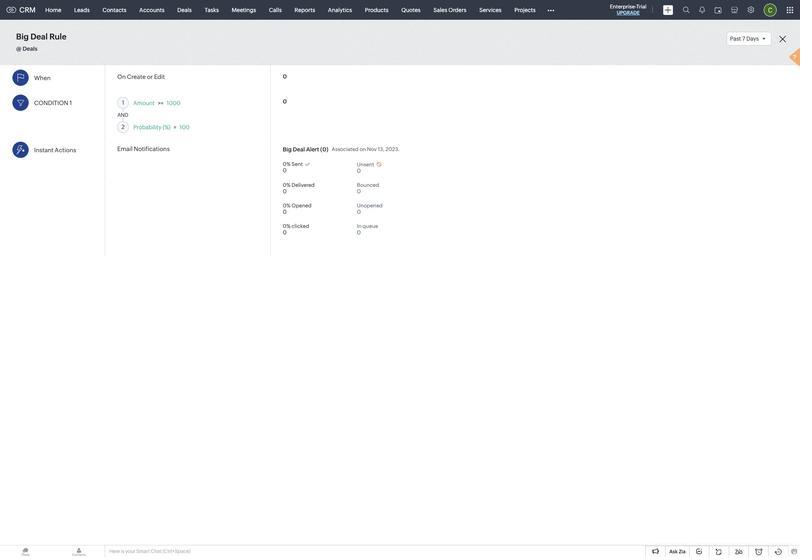 Task type: describe. For each thing, give the bounding box(es) containing it.
tasks
[[205, 7, 219, 13]]

0 inside 0% delivered 0
[[283, 188, 287, 195]]

contacts
[[103, 7, 127, 13]]

notifications for email notifications
[[134, 146, 170, 152]]

sales orders link
[[427, 0, 473, 20]]

edit
[[154, 73, 165, 80]]

search element
[[679, 0, 695, 20]]

home
[[45, 7, 61, 13]]

(0)
[[321, 146, 329, 153]]

on
[[360, 146, 366, 152]]

reports
[[295, 7, 315, 13]]

probability
[[133, 124, 162, 131]]

opened
[[292, 203, 312, 209]]

past
[[731, 35, 742, 42]]

big deal alert link
[[93, 250, 128, 257]]

sales orders
[[434, 7, 467, 13]]

0 vertical spatial 1000
[[167, 100, 181, 107]]

out!
[[100, 58, 111, 64]]

is for here is your smart chat (ctrl+space)
[[121, 549, 124, 555]]

rule up this is when we send the emails out! on the top left of page
[[50, 32, 67, 42]]

unsent
[[357, 162, 375, 168]]

enterprise-trial upgrade
[[610, 4, 647, 16]]

0 inside '0% opened 0'
[[283, 209, 287, 215]]

0 down to meet the condition (if any). at the top left of page
[[283, 98, 287, 105]]

here
[[109, 549, 120, 555]]

@ deals
[[16, 46, 37, 52]]

instant
[[34, 147, 54, 154]]

email notifications
[[117, 146, 170, 152]]

calls link
[[263, 0, 288, 20]]

0 vertical spatial is
[[625, 37, 629, 43]]

0 left sent
[[283, 167, 287, 174]]

products link
[[359, 0, 395, 20]]

bounced 0
[[357, 182, 379, 195]]

ask zia
[[670, 550, 686, 555]]

1 0% from the top
[[283, 161, 291, 167]]

create menu image
[[664, 5, 674, 15]]

leads
[[74, 7, 90, 13]]

nov
[[367, 146, 377, 152]]

instant actions
[[34, 147, 76, 154]]

13,
[[378, 146, 385, 152]]

crm
[[19, 6, 36, 14]]

view
[[711, 37, 724, 43]]

condition 1
[[34, 99, 72, 106]]

analytics link
[[322, 0, 359, 20]]

rule for is
[[614, 37, 624, 43]]

meetings
[[232, 7, 256, 13]]

past 7 days
[[731, 35, 760, 42]]

2023.
[[386, 146, 400, 152]]

enterprise-
[[610, 4, 637, 10]]

signals image
[[700, 6, 706, 13]]

rule up 'we'
[[49, 32, 67, 41]]

in
[[357, 223, 362, 229]]

1 horizontal spatial >=
[[158, 100, 164, 107]]

(if
[[307, 88, 312, 94]]

0 up bounced
[[357, 168, 361, 174]]

quotes link
[[395, 0, 427, 20]]

bounced
[[357, 182, 379, 188]]

Past 7 Days field
[[727, 32, 772, 46]]

sales
[[434, 7, 448, 13]]

or
[[147, 73, 153, 80]]

0 inside unopened 0
[[357, 209, 361, 215]]

profile element
[[760, 0, 782, 20]]

big inside email notifications big deal alert
[[93, 251, 102, 257]]

leads link
[[68, 0, 96, 20]]

0 horizontal spatial 1000
[[142, 151, 156, 157]]

your
[[125, 549, 135, 555]]

0 horizontal spatial >=
[[133, 151, 139, 157]]

0% sent
[[283, 161, 303, 167]]

contacts image
[[54, 546, 104, 558]]

@  deals
[[16, 47, 38, 53]]

home link
[[39, 0, 68, 20]]

to meet the condition (if any).
[[248, 88, 326, 94]]

search image
[[683, 6, 690, 13]]

create
[[127, 73, 146, 80]]

0% opened 0
[[283, 203, 312, 215]]

deal inside email notifications big deal alert
[[103, 251, 115, 257]]

products
[[365, 7, 389, 13]]

delivered
[[292, 182, 315, 188]]

when
[[34, 58, 48, 64]]

services link
[[473, 0, 508, 20]]

condition
[[34, 99, 68, 106]]

probability (%) = 100
[[133, 124, 190, 131]]

is for this is when we send the emails out!
[[28, 58, 32, 64]]

queue
[[363, 223, 378, 229]]

clicked
[[292, 223, 309, 229]]

we
[[49, 58, 57, 64]]

orders
[[449, 7, 467, 13]]

analytics
[[328, 7, 352, 13]]

7
[[743, 35, 746, 42]]

zia
[[679, 550, 686, 555]]



Task type: locate. For each thing, give the bounding box(es) containing it.
on
[[117, 73, 126, 80]]

1000 down the "probability"
[[142, 151, 156, 157]]

1 vertical spatial alert
[[116, 251, 128, 257]]

2 vertical spatial this
[[93, 88, 103, 94]]

0 left delivered
[[283, 188, 287, 195]]

amount down and
[[109, 151, 130, 157]]

0% for bounced 0
[[283, 182, 291, 188]]

rule left "will"
[[105, 88, 114, 94]]

0 vertical spatial rule
[[614, 37, 624, 43]]

deals for deals
[[178, 7, 192, 13]]

1 vertical spatial rule
[[105, 88, 114, 94]]

when
[[34, 74, 51, 81]]

1 horizontal spatial email
[[117, 146, 133, 152]]

1 horizontal spatial is
[[121, 549, 124, 555]]

1 vertical spatial notifications
[[109, 244, 144, 250]]

is left active.
[[625, 37, 629, 43]]

0 vertical spatial this
[[602, 37, 613, 43]]

this for this rule will be executed
[[93, 88, 103, 94]]

rule left active.
[[614, 37, 624, 43]]

0 left the queue
[[357, 229, 361, 236]]

associated
[[332, 146, 359, 152]]

0 vertical spatial notifications
[[134, 146, 170, 152]]

unopened
[[357, 203, 383, 209]]

0 horizontal spatial deals
[[24, 47, 38, 53]]

0 inside bounced 0
[[357, 188, 361, 195]]

big deal alert (0) associated on nov 13, 2023.
[[283, 146, 400, 153]]

send
[[58, 58, 71, 64]]

to
[[249, 88, 255, 94]]

notifications inside email notifications big deal alert
[[109, 244, 144, 250]]

unopened 0
[[357, 203, 383, 215]]

0%
[[283, 161, 291, 167], [283, 182, 291, 188], [283, 203, 291, 209], [283, 223, 291, 229]]

0 vertical spatial the
[[72, 58, 81, 64]]

1 vertical spatial deals
[[24, 47, 38, 53]]

0 vertical spatial email
[[117, 146, 133, 152]]

2 horizontal spatial is
[[625, 37, 629, 43]]

1 vertical spatial 1000
[[142, 151, 156, 157]]

0% left delivered
[[283, 182, 291, 188]]

0% left opened
[[283, 203, 291, 209]]

0 horizontal spatial rule
[[105, 88, 114, 94]]

1 vertical spatial amount >= 1000
[[109, 151, 156, 157]]

(%)
[[163, 124, 171, 131]]

amount >= 1000 down executed
[[133, 100, 181, 107]]

0% clicked 0
[[283, 223, 309, 236]]

upgrade
[[617, 10, 640, 16]]

executed
[[133, 88, 158, 94]]

will
[[116, 88, 124, 94]]

sent
[[292, 161, 303, 167]]

rule
[[49, 32, 67, 41], [50, 32, 67, 42]]

smart
[[136, 549, 150, 555]]

0% left sent
[[283, 161, 291, 167]]

1 horizontal spatial amount
[[133, 100, 155, 107]]

=
[[174, 124, 177, 131]]

amount >= 1000 down the "probability"
[[109, 151, 156, 157]]

deal
[[31, 32, 48, 41], [31, 32, 48, 42], [293, 146, 305, 153], [103, 251, 115, 257]]

1 horizontal spatial 1000
[[167, 100, 181, 107]]

4 0% from the top
[[283, 223, 291, 229]]

1 horizontal spatial the
[[271, 88, 279, 94]]

profile image
[[765, 3, 777, 16]]

and
[[117, 112, 128, 118]]

0 vertical spatial deals
[[178, 7, 192, 13]]

0 vertical spatial amount
[[133, 100, 155, 107]]

1
[[70, 99, 72, 106]]

this rule will be executed
[[93, 88, 159, 94]]

on create or edit
[[117, 73, 165, 80]]

tasks link
[[198, 0, 226, 20]]

0 inside 'in queue 0'
[[357, 229, 361, 236]]

email for email notifications big deal alert
[[93, 244, 108, 250]]

0 horizontal spatial is
[[28, 58, 32, 64]]

deals
[[178, 7, 192, 13], [24, 47, 38, 53]]

1 horizontal spatial deals
[[178, 7, 192, 13]]

is left when
[[28, 58, 32, 64]]

0% delivered 0
[[283, 182, 315, 195]]

0 vertical spatial amount >= 1000
[[133, 100, 181, 107]]

trial
[[637, 4, 647, 10]]

calendar image
[[715, 7, 722, 13]]

email
[[117, 146, 133, 152], [93, 244, 108, 250]]

days
[[747, 35, 760, 42]]

this left "will"
[[93, 88, 103, 94]]

notifications for email notifications big deal alert
[[109, 244, 144, 250]]

1 vertical spatial amount
[[109, 151, 130, 157]]

Other Modules field
[[543, 3, 560, 16]]

1 vertical spatial >=
[[133, 151, 139, 157]]

None button
[[653, 33, 698, 46], [18, 528, 47, 541], [653, 33, 698, 46], [18, 528, 47, 541]]

>=
[[158, 100, 164, 107], [133, 151, 139, 157]]

0 horizontal spatial email
[[93, 244, 108, 250]]

accounts link
[[133, 0, 171, 20]]

in queue 0
[[357, 223, 378, 236]]

0% inside '0% opened 0'
[[283, 203, 291, 209]]

this for this is when we send the emails out!
[[17, 58, 27, 64]]

deals left tasks link
[[178, 7, 192, 13]]

this
[[602, 37, 613, 43], [17, 58, 27, 64], [93, 88, 103, 94]]

deals for @  deals
[[24, 47, 38, 53]]

this is when we send the emails out!
[[17, 58, 111, 64]]

0 left clicked
[[283, 229, 287, 236]]

active.
[[630, 37, 648, 43]]

0 left opened
[[283, 209, 287, 215]]

this rule is active.
[[602, 37, 648, 43]]

0 up unopened at the top left
[[357, 188, 361, 195]]

here is your smart chat (ctrl+space)
[[109, 549, 191, 555]]

0 horizontal spatial the
[[72, 58, 81, 64]]

this down @  deals
[[17, 58, 27, 64]]

0% for in queue 0
[[283, 223, 291, 229]]

crm link
[[6, 6, 36, 14]]

0 horizontal spatial this
[[17, 58, 27, 64]]

0% inside 0% delivered 0
[[283, 182, 291, 188]]

0% inside 0% clicked 0
[[283, 223, 291, 229]]

view usage
[[711, 37, 742, 43]]

emails
[[82, 58, 99, 64]]

big
[[16, 32, 29, 41], [17, 32, 29, 42], [283, 146, 292, 153], [93, 251, 102, 257]]

alert inside email notifications big deal alert
[[116, 251, 128, 257]]

3 0% from the top
[[283, 203, 291, 209]]

1 vertical spatial is
[[28, 58, 32, 64]]

(ctrl+space)
[[163, 549, 191, 555]]

the right send at the left top of page
[[72, 58, 81, 64]]

>= down executed
[[158, 100, 164, 107]]

email notifications big deal alert
[[93, 244, 144, 257]]

0% for unopened 0
[[283, 203, 291, 209]]

ask
[[670, 550, 678, 555]]

0 inside 0% clicked 0
[[283, 229, 287, 236]]

the right meet
[[271, 88, 279, 94]]

>= down the "probability"
[[133, 151, 139, 157]]

0 vertical spatial >=
[[158, 100, 164, 107]]

amount down executed
[[133, 100, 155, 107]]

rule
[[614, 37, 624, 43], [105, 88, 114, 94]]

any).
[[313, 88, 326, 94]]

is left your on the bottom left of the page
[[121, 549, 124, 555]]

0 vertical spatial alert
[[306, 146, 319, 153]]

signals element
[[695, 0, 710, 20]]

0% left clicked
[[283, 223, 291, 229]]

2 0% from the top
[[283, 182, 291, 188]]

1000 up the =
[[167, 100, 181, 107]]

email for email notifications
[[117, 146, 133, 152]]

is
[[625, 37, 629, 43], [28, 58, 32, 64], [121, 549, 124, 555]]

the
[[72, 58, 81, 64], [271, 88, 279, 94]]

0 up the in
[[357, 209, 361, 215]]

chat
[[151, 549, 162, 555]]

1 horizontal spatial rule
[[614, 37, 624, 43]]

1000
[[167, 100, 181, 107], [142, 151, 156, 157]]

create menu element
[[659, 0, 679, 20]]

quotes
[[402, 7, 421, 13]]

0 up to meet the condition (if any). at the top left of page
[[283, 73, 287, 80]]

2 vertical spatial is
[[121, 549, 124, 555]]

1 horizontal spatial alert
[[306, 146, 319, 153]]

usage
[[725, 37, 742, 43]]

2 horizontal spatial this
[[602, 37, 613, 43]]

this left active.
[[602, 37, 613, 43]]

be
[[126, 88, 132, 94]]

accounts
[[139, 7, 165, 13]]

view usage link
[[703, 33, 750, 46]]

notifications
[[134, 146, 170, 152], [109, 244, 144, 250]]

meet
[[256, 88, 269, 94]]

1 vertical spatial this
[[17, 58, 27, 64]]

calls
[[269, 7, 282, 13]]

rule for will
[[105, 88, 114, 94]]

0
[[283, 73, 287, 80], [283, 98, 287, 105], [283, 167, 287, 174], [357, 168, 361, 174], [283, 188, 287, 195], [357, 188, 361, 195], [283, 209, 287, 215], [357, 209, 361, 215], [283, 229, 287, 236], [357, 229, 361, 236]]

1 vertical spatial the
[[271, 88, 279, 94]]

1 horizontal spatial this
[[93, 88, 103, 94]]

services
[[480, 7, 502, 13]]

this for this rule is active.
[[602, 37, 613, 43]]

email inside email notifications big deal alert
[[93, 244, 108, 250]]

condition
[[280, 88, 306, 94]]

0 horizontal spatial amount
[[109, 151, 130, 157]]

deals up when
[[24, 47, 38, 53]]

100
[[180, 124, 190, 131]]

1 vertical spatial email
[[93, 244, 108, 250]]

chats image
[[0, 546, 51, 558]]

projects
[[515, 7, 536, 13]]

0 horizontal spatial alert
[[116, 251, 128, 257]]

contacts link
[[96, 0, 133, 20]]



Task type: vqa. For each thing, say whether or not it's contained in the screenshot.
7
yes



